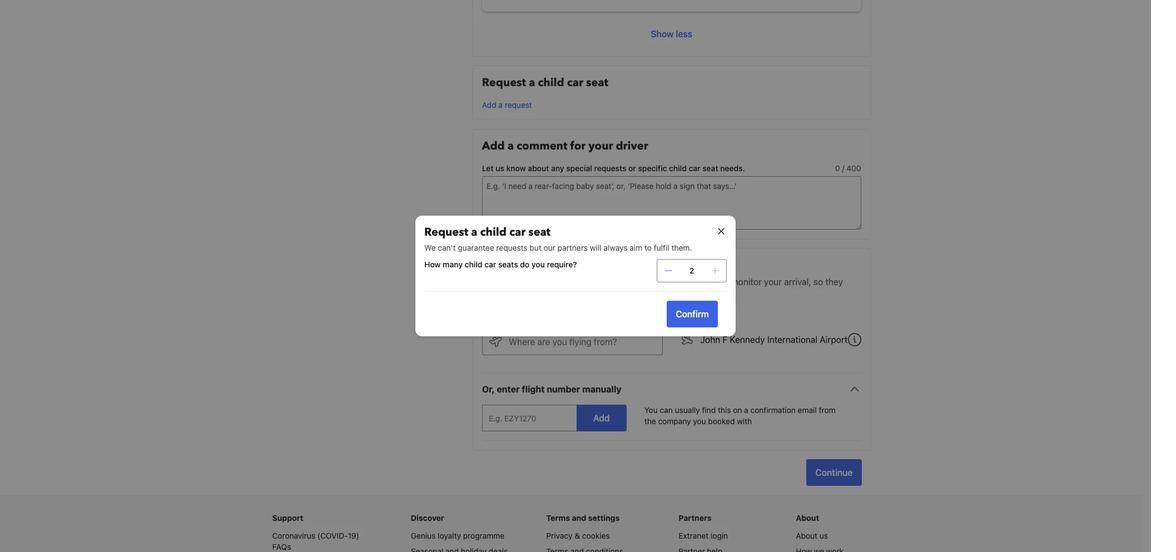 Task type: locate. For each thing, give the bounding box(es) containing it.
flight right enter
[[522, 384, 545, 394]]

a inside button
[[499, 100, 503, 110]]

flying to
[[681, 313, 718, 323]]

privacy & cookies link
[[546, 531, 610, 541]]

and up privacy & cookies
[[572, 513, 586, 523]]

will left always
[[590, 243, 602, 253]]

coronavirus (covid-19) faqs
[[272, 531, 359, 552]]

1 about from the top
[[796, 513, 819, 523]]

know
[[507, 164, 526, 173], [482, 290, 503, 300]]

the
[[675, 277, 688, 287], [645, 417, 656, 426]]

0 horizontal spatial request
[[424, 225, 468, 240]]

terms and settings
[[546, 513, 620, 523]]

us for about
[[820, 531, 828, 541]]

child inside request a child car seat we can't guarantee requests but our partners will always aim to fulfil them.
[[480, 225, 507, 240]]

0 horizontal spatial requests
[[496, 243, 528, 253]]

add
[[482, 100, 497, 110], [482, 139, 505, 154], [482, 258, 505, 273], [593, 413, 610, 423]]

1 vertical spatial driver
[[690, 277, 713, 287]]

a up guarantee
[[471, 225, 478, 240]]

a for request a child car seat we can't guarantee requests but our partners will always aim to fulfil them.
[[471, 225, 478, 240]]

any
[[551, 164, 564, 173]]

0 vertical spatial find
[[544, 277, 559, 287]]

they
[[826, 277, 843, 287]]

add down manually
[[593, 413, 610, 423]]

car
[[567, 75, 584, 90], [689, 164, 701, 173], [509, 225, 526, 240], [485, 260, 496, 269]]

add button
[[577, 405, 627, 432]]

find inside add flight tracking use our tool to find and add your flight details - the driver will monitor your arrival, so they know exactly when to meet you.
[[544, 277, 559, 287]]

aim
[[630, 243, 643, 253]]

many
[[443, 260, 463, 269]]

0 vertical spatial seat
[[586, 75, 608, 90]]

a right on
[[744, 406, 749, 415]]

flight inside dropdown button
[[522, 384, 545, 394]]

from
[[819, 406, 836, 415]]

2 horizontal spatial seat
[[703, 164, 719, 173]]

will left monitor
[[716, 277, 729, 287]]

email
[[798, 406, 817, 415]]

you down 'usually'
[[693, 417, 706, 426]]

0 horizontal spatial seat
[[529, 225, 551, 240]]

1 vertical spatial will
[[716, 277, 729, 287]]

&
[[575, 531, 580, 541]]

0 horizontal spatial the
[[645, 417, 656, 426]]

car inside request a child car seat we can't guarantee requests but our partners will always aim to fulfil them.
[[509, 225, 526, 240]]

about for about
[[796, 513, 819, 523]]

0 / 400
[[835, 164, 861, 173]]

seat inside request a child car seat we can't guarantee requests but our partners will always aim to fulfil them.
[[529, 225, 551, 240]]

0 horizontal spatial our
[[500, 277, 514, 287]]

1 vertical spatial us
[[820, 531, 828, 541]]

request up can't
[[424, 225, 468, 240]]

0 horizontal spatial will
[[590, 243, 602, 253]]

0 horizontal spatial know
[[482, 290, 503, 300]]

0 horizontal spatial you
[[532, 260, 545, 269]]

0 vertical spatial requests
[[594, 164, 627, 173]]

a for add a comment for your driver
[[508, 139, 514, 154]]

tool
[[516, 277, 531, 287]]

0 vertical spatial driver
[[616, 139, 648, 154]]

to right flying
[[709, 313, 718, 323]]

requests up seats
[[496, 243, 528, 253]]

discover
[[411, 513, 444, 523]]

add flight tracking use our tool to find and add your flight details - the driver will monitor your arrival, so they know exactly when to meet you.
[[482, 258, 843, 300]]

add for add a request
[[482, 100, 497, 110]]

/
[[842, 164, 845, 173]]

and left add
[[562, 277, 577, 287]]

find left this
[[702, 406, 716, 415]]

2 vertical spatial flight
[[522, 384, 545, 394]]

1 horizontal spatial driver
[[690, 277, 713, 287]]

seats
[[498, 260, 518, 269]]

add up use
[[482, 258, 505, 273]]

us
[[496, 164, 504, 173], [820, 531, 828, 541]]

400
[[847, 164, 861, 173]]

0 horizontal spatial find
[[544, 277, 559, 287]]

child
[[538, 75, 564, 90], [669, 164, 687, 173], [480, 225, 507, 240], [465, 260, 483, 269]]

1 horizontal spatial find
[[702, 406, 716, 415]]

child for how many child car seats do you require?
[[465, 260, 483, 269]]

request up add a request
[[482, 75, 526, 90]]

when
[[537, 290, 559, 300]]

and
[[562, 277, 577, 287], [572, 513, 586, 523]]

we
[[424, 243, 436, 253]]

will
[[590, 243, 602, 253], [716, 277, 729, 287]]

driver up or
[[616, 139, 648, 154]]

your up you.
[[597, 277, 614, 287]]

extranet login
[[679, 531, 728, 541]]

1 horizontal spatial seat
[[586, 75, 608, 90]]

you right do
[[532, 260, 545, 269]]

your
[[589, 139, 613, 154], [597, 277, 614, 287], [764, 277, 782, 287]]

request a child car seat
[[482, 75, 608, 90]]

1 horizontal spatial requests
[[594, 164, 627, 173]]

so
[[814, 277, 823, 287]]

our
[[544, 243, 556, 253], [500, 277, 514, 287]]

1 vertical spatial request
[[424, 225, 468, 240]]

about us link
[[796, 531, 828, 541]]

or,
[[482, 384, 495, 394]]

to inside request a child car seat we can't guarantee requests but our partners will always aim to fulfil them.
[[645, 243, 652, 253]]

2 vertical spatial seat
[[529, 225, 551, 240]]

john
[[701, 335, 720, 345]]

add left request
[[482, 100, 497, 110]]

extranet
[[679, 531, 709, 541]]

1 horizontal spatial you
[[693, 417, 706, 426]]

1 vertical spatial seat
[[703, 164, 719, 173]]

with
[[737, 417, 752, 426]]

the inside you can usually find this on a confirmation email from the company you booked with
[[645, 417, 656, 426]]

1 horizontal spatial will
[[716, 277, 729, 287]]

or, enter flight number manually button
[[482, 383, 861, 396]]

1 vertical spatial find
[[702, 406, 716, 415]]

our inside add flight tracking use our tool to find and add your flight details - the driver will monitor your arrival, so they know exactly when to meet you.
[[500, 277, 514, 287]]

continue
[[816, 468, 853, 478]]

child for request a child car seat we can't guarantee requests but our partners will always aim to fulfil them.
[[480, 225, 507, 240]]

0 vertical spatial us
[[496, 164, 504, 173]]

can't
[[438, 243, 456, 253]]

our right but
[[544, 243, 556, 253]]

request
[[482, 75, 526, 90], [424, 225, 468, 240]]

needs.
[[721, 164, 745, 173]]

find
[[544, 277, 559, 287], [702, 406, 716, 415]]

1 vertical spatial know
[[482, 290, 503, 300]]

0 horizontal spatial driver
[[616, 139, 648, 154]]

0 vertical spatial will
[[590, 243, 602, 253]]

a for add a request
[[499, 100, 503, 110]]

driver down 2 at the right of the page
[[690, 277, 713, 287]]

add for add a comment for your driver
[[482, 139, 505, 154]]

coronavirus
[[272, 531, 315, 541]]

requests inside request a child car seat we can't guarantee requests but our partners will always aim to fulfil them.
[[496, 243, 528, 253]]

our left tool
[[500, 277, 514, 287]]

your left arrival,
[[764, 277, 782, 287]]

them.
[[672, 243, 692, 253]]

1 vertical spatial requests
[[496, 243, 528, 253]]

1 horizontal spatial us
[[820, 531, 828, 541]]

flight up tool
[[508, 258, 537, 273]]

you
[[532, 260, 545, 269], [693, 417, 706, 426]]

add inside add flight tracking use our tool to find and add your flight details - the driver will monitor your arrival, so they know exactly when to meet you.
[[482, 258, 505, 273]]

request inside request a child car seat we can't guarantee requests but our partners will always aim to fulfil them.
[[424, 225, 468, 240]]

how many child car seats do you require?
[[424, 260, 577, 269]]

find inside you can usually find this on a confirmation email from the company you booked with
[[702, 406, 716, 415]]

request for request a child car seat
[[482, 75, 526, 90]]

find up when
[[544, 277, 559, 287]]

know left about
[[507, 164, 526, 173]]

flight left details
[[617, 277, 637, 287]]

1 vertical spatial the
[[645, 417, 656, 426]]

a
[[529, 75, 535, 90], [499, 100, 503, 110], [508, 139, 514, 154], [471, 225, 478, 240], [744, 406, 749, 415]]

a left request
[[499, 100, 503, 110]]

1 vertical spatial about
[[796, 531, 818, 541]]

require?
[[547, 260, 577, 269]]

the right -
[[675, 277, 688, 287]]

2 about from the top
[[796, 531, 818, 541]]

0 vertical spatial our
[[544, 243, 556, 253]]

0 vertical spatial and
[[562, 277, 577, 287]]

seat
[[586, 75, 608, 90], [703, 164, 719, 173], [529, 225, 551, 240]]

add
[[579, 277, 594, 287]]

add a request button
[[482, 100, 532, 111]]

child for request a child car seat
[[538, 75, 564, 90]]

the down you
[[645, 417, 656, 426]]

extranet login link
[[679, 531, 728, 541]]

kennedy
[[730, 335, 765, 345]]

you
[[645, 406, 658, 415]]

0 vertical spatial request
[[482, 75, 526, 90]]

login
[[711, 531, 728, 541]]

driver
[[616, 139, 648, 154], [690, 277, 713, 287]]

monitor
[[731, 277, 762, 287]]

0 vertical spatial know
[[507, 164, 526, 173]]

to right tool
[[534, 277, 542, 287]]

a up request
[[529, 75, 535, 90]]

requests left or
[[594, 164, 627, 173]]

a left the comment
[[508, 139, 514, 154]]

company
[[658, 417, 691, 426]]

seat for request a child car seat
[[586, 75, 608, 90]]

1 horizontal spatial know
[[507, 164, 526, 173]]

a inside request a child car seat we can't guarantee requests but our partners will always aim to fulfil them.
[[471, 225, 478, 240]]

0 vertical spatial the
[[675, 277, 688, 287]]

to right aim
[[645, 243, 652, 253]]

1 vertical spatial our
[[500, 277, 514, 287]]

0 vertical spatial about
[[796, 513, 819, 523]]

1 vertical spatial and
[[572, 513, 586, 523]]

to left meet in the bottom of the page
[[561, 290, 569, 300]]

(covid-
[[318, 531, 348, 541]]

a for request a child car seat
[[529, 75, 535, 90]]

1 vertical spatial you
[[693, 417, 706, 426]]

1 horizontal spatial the
[[675, 277, 688, 287]]

specific
[[638, 164, 667, 173]]

1 horizontal spatial request
[[482, 75, 526, 90]]

details
[[640, 277, 666, 287]]

do
[[520, 260, 530, 269]]

about
[[796, 513, 819, 523], [796, 531, 818, 541]]

your right for
[[589, 139, 613, 154]]

add up let
[[482, 139, 505, 154]]

1 horizontal spatial our
[[544, 243, 556, 253]]

know down use
[[482, 290, 503, 300]]

to
[[645, 243, 652, 253], [534, 277, 542, 287], [561, 290, 569, 300], [709, 313, 718, 323]]

privacy & cookies
[[546, 531, 610, 541]]

this
[[718, 406, 731, 415]]

show less
[[651, 29, 692, 39]]

0 horizontal spatial us
[[496, 164, 504, 173]]

0 vertical spatial you
[[532, 260, 545, 269]]

you.
[[594, 290, 611, 300]]



Task type: vqa. For each thing, say whether or not it's contained in the screenshot.
Us associated with About
yes



Task type: describe. For each thing, give the bounding box(es) containing it.
loyalty
[[438, 531, 461, 541]]

enter
[[497, 384, 520, 394]]

faqs
[[272, 542, 291, 552]]

genius loyalty programme link
[[411, 531, 505, 541]]

exactly
[[506, 290, 534, 300]]

booked
[[708, 417, 735, 426]]

us for let
[[496, 164, 504, 173]]

request a child car seat dialog
[[402, 202, 749, 350]]

0
[[835, 164, 840, 173]]

partners
[[679, 513, 712, 523]]

flying
[[681, 313, 707, 323]]

request
[[505, 100, 532, 110]]

add for add flight tracking use our tool to find and add your flight details - the driver will monitor your arrival, so they know exactly when to meet you.
[[482, 258, 505, 273]]

request a child car seat we can't guarantee requests but our partners will always aim to fulfil them.
[[424, 225, 692, 253]]

usually
[[675, 406, 700, 415]]

confirm
[[676, 309, 709, 319]]

airport
[[820, 335, 848, 345]]

let
[[482, 164, 494, 173]]

and inside add flight tracking use our tool to find and add your flight details - the driver will monitor your arrival, so they know exactly when to meet you.
[[562, 277, 577, 287]]

partners
[[558, 243, 588, 253]]

for
[[570, 139, 586, 154]]

arrival,
[[784, 277, 811, 287]]

genius loyalty programme
[[411, 531, 505, 541]]

less
[[676, 29, 692, 39]]

1 vertical spatial flight
[[617, 277, 637, 287]]

request for request a child car seat we can't guarantee requests but our partners will always aim to fulfil them.
[[424, 225, 468, 240]]

f
[[723, 335, 728, 345]]

the inside add flight tracking use our tool to find and add your flight details - the driver will monitor your arrival, so they know exactly when to meet you.
[[675, 277, 688, 287]]

seat for request a child car seat we can't guarantee requests but our partners will always aim to fulfil them.
[[529, 225, 551, 240]]

will inside request a child car seat we can't guarantee requests but our partners will always aim to fulfil them.
[[590, 243, 602, 253]]

john f kennedy international airport
[[701, 335, 848, 345]]

tracking
[[540, 258, 584, 273]]

or, enter flight number manually
[[482, 384, 622, 394]]

genius
[[411, 531, 436, 541]]

car for how many child car seats do you require?
[[485, 260, 496, 269]]

car for request a child car seat we can't guarantee requests but our partners will always aim to fulfil them.
[[509, 225, 526, 240]]

show
[[651, 29, 674, 39]]

19)
[[348, 531, 359, 541]]

how
[[424, 260, 441, 269]]

privacy
[[546, 531, 573, 541]]

programme
[[463, 531, 505, 541]]

confirmation
[[751, 406, 796, 415]]

driver inside add flight tracking use our tool to find and add your flight details - the driver will monitor your arrival, so they know exactly when to meet you.
[[690, 277, 713, 287]]

continue button
[[807, 459, 862, 486]]

international
[[768, 335, 818, 345]]

you inside you can usually find this on a confirmation email from the company you booked with
[[693, 417, 706, 426]]

2
[[690, 266, 694, 275]]

cookies
[[582, 531, 610, 541]]

you can usually find this on a confirmation email from the company you booked with
[[645, 406, 836, 426]]

will inside add flight tracking use our tool to find and add your flight details - the driver will monitor your arrival, so they know exactly when to meet you.
[[716, 277, 729, 287]]

support
[[272, 513, 303, 523]]

fulfil
[[654, 243, 670, 253]]

but
[[530, 243, 542, 253]]

our inside request a child car seat we can't guarantee requests but our partners will always aim to fulfil them.
[[544, 243, 556, 253]]

a inside you can usually find this on a confirmation email from the company you booked with
[[744, 406, 749, 415]]

let us know about any special requests or specific child car seat needs.
[[482, 164, 745, 173]]

or
[[629, 164, 636, 173]]

0 vertical spatial flight
[[508, 258, 537, 273]]

guarantee
[[458, 243, 494, 253]]

confirm button
[[667, 301, 718, 328]]

about for about us
[[796, 531, 818, 541]]

can
[[660, 406, 673, 415]]

know inside add flight tracking use our tool to find and add your flight details - the driver will monitor your arrival, so they know exactly when to meet you.
[[482, 290, 503, 300]]

meet
[[571, 290, 592, 300]]

you inside the request a child car seat dialog
[[532, 260, 545, 269]]

car for request a child car seat
[[567, 75, 584, 90]]

add for add
[[593, 413, 610, 423]]

special
[[566, 164, 592, 173]]

add a comment for your driver
[[482, 139, 648, 154]]

manually
[[583, 384, 622, 394]]

-
[[669, 277, 673, 287]]

always
[[604, 243, 628, 253]]

show less button
[[482, 21, 861, 47]]

add a request
[[482, 100, 532, 110]]

coronavirus (covid-19) faqs link
[[272, 531, 359, 552]]

terms
[[546, 513, 570, 523]]

on
[[733, 406, 742, 415]]

use
[[482, 277, 498, 287]]



